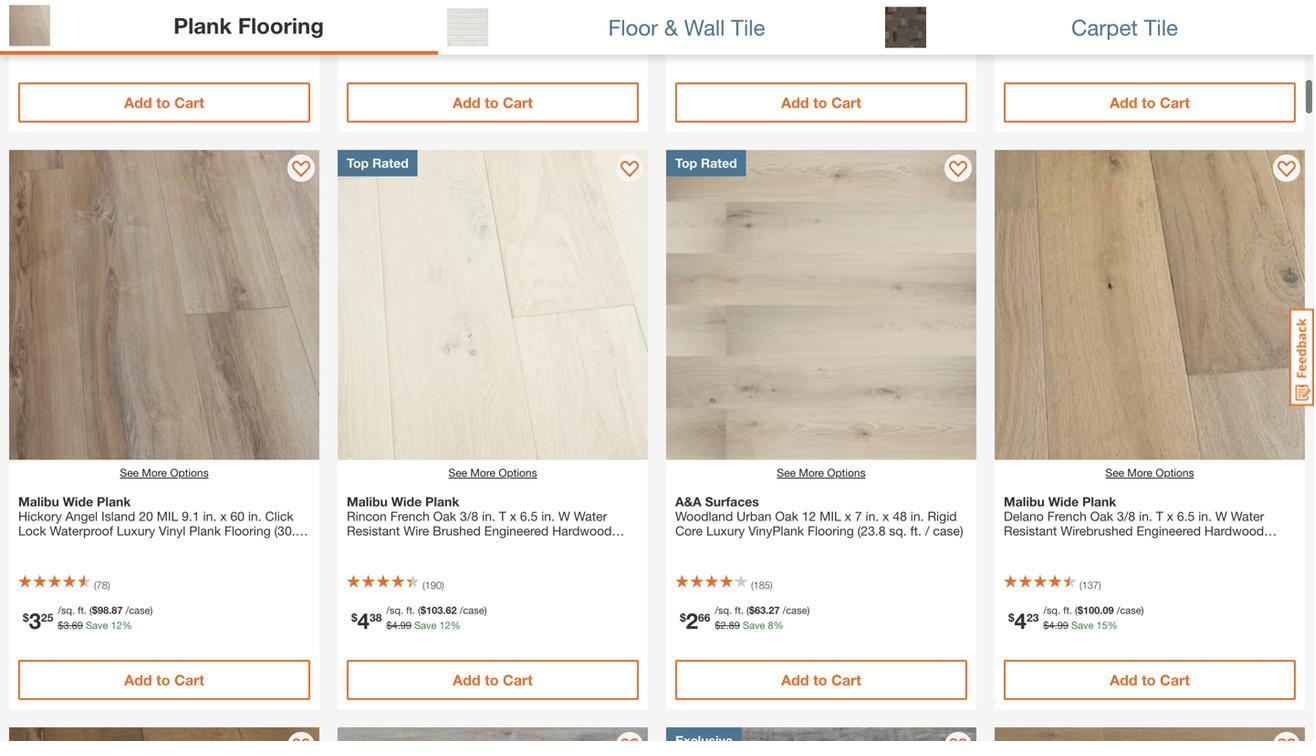 Task type: locate. For each thing, give the bounding box(es) containing it.
french right rincon
[[390, 509, 430, 524]]

5 in. from the left
[[866, 509, 879, 524]]

2 left floor & wall tile image on the top left of page
[[392, 42, 398, 54]]

engineered
[[484, 524, 549, 539], [1137, 524, 1201, 539]]

1 x from the left
[[220, 509, 227, 524]]

1 10 from the left
[[111, 42, 122, 54]]

save down 103
[[414, 620, 437, 632]]

1 vertical spatial 27
[[769, 605, 780, 617]]

( left 108
[[1075, 27, 1078, 39]]

see for third see more options link from left
[[777, 467, 796, 480]]

5 x from the left
[[1167, 509, 1173, 524]]

add up eclipse white oak 1/2 in. t x 7.5 in. w water resistant wire brushed engineered hardwood flooring (31.09 sqft/case) image
[[1110, 672, 1138, 689]]

sq. inside the malibu wide plank delano french oak 3/8 in. t x 6.5 in. w water resistant wirebrushed engineered hardwood flooring (23.6 sq. ft./case)
[[1085, 538, 1103, 553]]

resistant inside the malibu wide plank delano french oak 3/8 in. t x 6.5 in. w water resistant wirebrushed engineered hardwood flooring (23.6 sq. ft./case)
[[1004, 524, 1057, 539]]

ft./case) for waterproof
[[39, 538, 85, 553]]

malibu up lock on the bottom
[[18, 495, 59, 510]]

1 (23.6 from the left
[[397, 538, 425, 553]]

0 horizontal spatial top rated
[[347, 156, 409, 171]]

cardiff maple 3/8 in. t x 6.5 in. w water resistant wire brushed engineered hardwood flooring (23.6 sq. ft./case) image
[[9, 728, 319, 742]]

0 horizontal spatial engineered
[[484, 524, 549, 539]]

1 horizontal spatial oak
[[775, 509, 798, 524]]

display image
[[621, 161, 639, 179], [949, 161, 967, 179], [1278, 739, 1296, 742]]

tile inside 'button'
[[731, 14, 765, 40]]

1 horizontal spatial t
[[1156, 509, 1163, 524]]

67
[[41, 34, 53, 46]]

% inside "/sq. ft. ( $ 108 . 83 /case $ 5 . 19 save 10 %"
[[1108, 42, 1118, 54]]

1 in. from the left
[[203, 509, 217, 524]]

2 6.5 from the left
[[1177, 509, 1195, 524]]

2 luxury from the left
[[706, 524, 745, 539]]

2 wide from the left
[[391, 495, 422, 510]]

1 horizontal spatial malibu
[[347, 495, 388, 510]]

0 horizontal spatial top
[[347, 156, 369, 171]]

4
[[29, 30, 41, 56], [1014, 30, 1027, 56], [357, 608, 370, 634], [1014, 608, 1027, 634], [392, 620, 398, 632], [1049, 620, 1055, 632]]

09
[[1103, 605, 1114, 617]]

see more options up 20
[[120, 467, 209, 480]]

french
[[390, 509, 430, 524], [1047, 509, 1087, 524]]

5
[[63, 42, 69, 54], [1049, 42, 1055, 54]]

x right brushed
[[510, 509, 516, 524]]

french for wire
[[390, 509, 430, 524]]

oak inside malibu wide plank rincon french oak 3/8 in. t x 6.5 in. w water resistant wire brushed engineered hardwood flooring (23.6 sq. ft./case)
[[433, 509, 456, 524]]

water inside the malibu wide plank delano french oak 3/8 in. t x 6.5 in. w water resistant wirebrushed engineered hardwood flooring (23.6 sq. ft./case)
[[1231, 509, 1264, 524]]

/sq. for 66
[[715, 605, 732, 617]]

x left 7
[[845, 509, 851, 524]]

ft. for 25
[[78, 605, 87, 617]]

$ 2 66 /sq. ft. ( $ 63 . 27 /case ) $ 2 . 89 save 8 %
[[680, 605, 810, 634]]

0 horizontal spatial 19
[[72, 42, 83, 54]]

display image for 2
[[949, 161, 967, 179]]

99 inside $ 4 23 /sq. ft. ( $ 100 . 09 /case ) $ 4 . 99 save 15 %
[[1057, 620, 1068, 632]]

display image
[[292, 161, 310, 179], [1278, 161, 1296, 179], [292, 739, 310, 742], [621, 739, 639, 742], [949, 739, 967, 742]]

luxury
[[117, 524, 155, 539], [706, 524, 745, 539]]

oak for delano
[[1090, 509, 1113, 524]]

options up malibu wide plank rincon french oak 3/8 in. t x 6.5 in. w water resistant wire brushed engineered hardwood flooring (23.6 sq. ft./case)
[[499, 467, 537, 480]]

0 horizontal spatial 8
[[439, 42, 445, 54]]

resistant left wirebrushed
[[1004, 524, 1057, 539]]

malibu
[[18, 495, 59, 510], [347, 495, 388, 510], [1004, 495, 1045, 510]]

( left 63
[[746, 605, 749, 617]]

1 horizontal spatial hardwood
[[1204, 524, 1264, 539]]

3 more from the left
[[799, 467, 824, 480]]

/sq. inside "/sq. ft. ( $ 108 . 83 /case $ 5 . 19 save 10 %"
[[1043, 27, 1060, 39]]

1 french from the left
[[390, 509, 430, 524]]

malibu right rigid
[[1004, 495, 1045, 510]]

malibu inside the malibu wide plank delano french oak 3/8 in. t x 6.5 in. w water resistant wirebrushed engineered hardwood flooring (23.6 sq. ft./case)
[[1004, 495, 1045, 510]]

2 horizontal spatial ft./case)
[[1106, 538, 1152, 553]]

0 horizontal spatial wide
[[63, 495, 93, 510]]

1 w from the left
[[558, 509, 570, 524]]

11
[[698, 34, 710, 46], [768, 42, 779, 54]]

$ 3 25 /sq. ft. ( $ 98 . 87 /case ) $ 3 . 69 save 12 %
[[23, 605, 153, 634]]

1 horizontal spatial wide
[[391, 495, 422, 510]]

save down 63
[[743, 620, 765, 632]]

see more options for third see more options link from left
[[777, 467, 866, 480]]

2 left 27 /case ) $ 2 . 89 save 8 %
[[357, 30, 370, 56]]

2 see more options link from the left
[[448, 465, 537, 481]]

t right brushed
[[499, 509, 506, 524]]

1 3/8 from the left
[[460, 509, 478, 524]]

1 horizontal spatial top
[[675, 156, 697, 171]]

27 inside $ 2 66 /sq. ft. ( $ 63 . 27 /case ) $ 2 . 89 save 8 %
[[769, 605, 780, 617]]

0 horizontal spatial ft./case)
[[39, 538, 85, 553]]

water for delano french oak 3/8 in. t x 6.5 in. w water resistant wirebrushed engineered hardwood flooring (23.6 sq. ft./case)
[[1231, 509, 1264, 524]]

save right 67
[[86, 42, 108, 54]]

sq. up 190 on the left bottom of the page
[[428, 538, 446, 553]]

add down $ 3 11 /sq. ft. ( $ 95 . $ 3 . 49 save 11 %
[[781, 94, 809, 111]]

0 horizontal spatial 5
[[63, 42, 69, 54]]

99 right 38
[[400, 620, 411, 632]]

ft. inside $ 3 25 /sq. ft. ( $ 98 . 87 /case ) $ 3 . 69 save 12 %
[[78, 605, 87, 617]]

add to cart
[[124, 94, 204, 111], [453, 94, 533, 111], [781, 94, 861, 111], [1110, 94, 1190, 111], [124, 672, 204, 689], [453, 672, 533, 689], [781, 672, 861, 689], [1110, 672, 1190, 689]]

ft./case) right wire
[[449, 538, 495, 553]]

options up the malibu wide plank delano french oak 3/8 in. t x 6.5 in. w water resistant wirebrushed engineered hardwood flooring (23.6 sq. ft./case)
[[1156, 467, 1194, 480]]

.
[[766, 27, 769, 39], [1100, 27, 1103, 39], [69, 42, 72, 54], [398, 42, 400, 54], [726, 42, 729, 54], [1055, 42, 1057, 54], [109, 605, 112, 617], [443, 605, 446, 617], [766, 605, 769, 617], [1100, 605, 1103, 617], [69, 620, 72, 632], [398, 620, 400, 632], [726, 620, 729, 632], [1055, 620, 1057, 632]]

floor
[[608, 14, 658, 40]]

0 horizontal spatial 10
[[111, 42, 122, 54]]

0 horizontal spatial water
[[574, 509, 607, 524]]

2 water from the left
[[1231, 509, 1264, 524]]

4 see more options from the left
[[1105, 467, 1194, 480]]

1 5 from the left
[[63, 42, 69, 54]]

0 horizontal spatial 3/8
[[460, 509, 478, 524]]

2 in. from the left
[[248, 509, 262, 524]]

ft. left the /
[[910, 524, 922, 539]]

4 see from the left
[[1105, 467, 1124, 480]]

( inside $ 2 66 /sq. ft. ( $ 63 . 27 /case ) $ 2 . 89 save 8 %
[[746, 605, 749, 617]]

x left 48 at the right bottom
[[883, 509, 889, 524]]

% inside $ 4 23 /sq. ft. ( $ 100 . 09 /case ) $ 4 . 99 save 15 %
[[1108, 620, 1118, 632]]

%
[[122, 42, 132, 54], [445, 42, 455, 54], [779, 42, 789, 54], [1108, 42, 1118, 54], [122, 620, 132, 632], [451, 620, 461, 632], [773, 620, 783, 632], [1108, 620, 1118, 632]]

save left floor & wall tile image on the top left of page
[[414, 42, 437, 54]]

27 /case ) $ 2 . 89 save 8 %
[[386, 27, 481, 54]]

(23.6 up ( 137 )
[[1054, 538, 1082, 553]]

2 horizontal spatial malibu
[[1004, 495, 1045, 510]]

2 see from the left
[[448, 467, 467, 480]]

save down 108
[[1071, 42, 1094, 54]]

oak inside the malibu wide plank delano french oak 3/8 in. t x 6.5 in. w water resistant wirebrushed engineered hardwood flooring (23.6 sq. ft./case)
[[1090, 509, 1113, 524]]

luxury left vinyl
[[117, 524, 155, 539]]

x inside the malibu wide plank hickory angel island 20 mil 9.1 in. x 60 in. click lock waterproof luxury vinyl plank flooring (30.5 sq. ft./case)
[[220, 509, 227, 524]]

6 in. from the left
[[910, 509, 924, 524]]

top rated
[[347, 156, 409, 171], [675, 156, 737, 171]]

resistant inside malibu wide plank rincon french oak 3/8 in. t x 6.5 in. w water resistant wire brushed engineered hardwood flooring (23.6 sq. ft./case)
[[347, 524, 400, 539]]

plank for malibu wide plank hickory angel island 20 mil 9.1 in. x 60 in. click lock waterproof luxury vinyl plank flooring (30.5 sq. ft./case)
[[97, 495, 131, 510]]

1 6.5 from the left
[[520, 509, 538, 524]]

plank inside the malibu wide plank delano french oak 3/8 in. t x 6.5 in. w water resistant wirebrushed engineered hardwood flooring (23.6 sq. ft./case)
[[1082, 495, 1116, 510]]

( left 95
[[746, 27, 749, 39]]

12 inside $ 3 25 /sq. ft. ( $ 98 . 87 /case ) $ 3 . 69 save 12 %
[[111, 620, 122, 632]]

resistant for delano
[[1004, 524, 1057, 539]]

add
[[124, 94, 152, 111], [453, 94, 481, 111], [781, 94, 809, 111], [1110, 94, 1138, 111], [124, 672, 152, 689], [453, 672, 481, 689], [781, 672, 809, 689], [1110, 672, 1138, 689]]

0 horizontal spatial t
[[499, 509, 506, 524]]

save down "98"
[[86, 620, 108, 632]]

0 horizontal spatial 12
[[111, 620, 122, 632]]

oak for rincon
[[433, 509, 456, 524]]

/case for 23
[[1117, 605, 1141, 617]]

see up island
[[120, 467, 139, 480]]

0 horizontal spatial hardwood
[[552, 524, 612, 539]]

( left 103
[[418, 605, 421, 617]]

) inside 27 /case ) $ 2 . 89 save 8 %
[[479, 27, 481, 39]]

display image for cardiff maple 3/8 in. t x 6.5 in. w water resistant wire brushed engineered hardwood flooring (23.6 sq. ft./case) image
[[292, 739, 310, 742]]

1 horizontal spatial 3/8
[[1117, 509, 1135, 524]]

resistant for rincon
[[347, 524, 400, 539]]

( up $ 4 38 /sq. ft. ( $ 103 . 62 /case ) $ 4 . 99 save 12 %
[[422, 580, 425, 592]]

see more options
[[120, 467, 209, 480], [448, 467, 537, 480], [777, 467, 866, 480], [1105, 467, 1194, 480]]

2 3/8 from the left
[[1117, 509, 1135, 524]]

sq. down hickory
[[18, 538, 36, 553]]

see more options link up a&a surfaces woodland urban oak 12 mil x 7 in. x 48 in. rigid core luxury vinyplank flooring (23.8 sq. ft. / case)
[[777, 465, 866, 481]]

cart
[[174, 94, 204, 111], [503, 94, 533, 111], [831, 94, 861, 111], [1160, 94, 1190, 111], [174, 672, 204, 689], [503, 672, 533, 689], [831, 672, 861, 689], [1160, 672, 1190, 689]]

8 down 185
[[768, 620, 773, 632]]

sq.
[[889, 524, 907, 539], [18, 538, 36, 553], [428, 538, 446, 553], [1085, 538, 1103, 553]]

1 horizontal spatial 12
[[439, 620, 451, 632]]

99 for 38
[[400, 620, 411, 632]]

2 resistant from the left
[[1004, 524, 1057, 539]]

2 engineered from the left
[[1137, 524, 1201, 539]]

save inside "/sq. ft. ( $ 108 . 83 /case $ 5 . 19 save 10 %"
[[1071, 42, 1094, 54]]

wide right delano
[[1048, 495, 1079, 510]]

flooring inside button
[[238, 12, 324, 38]]

water inside malibu wide plank rincon french oak 3/8 in. t x 6.5 in. w water resistant wire brushed engineered hardwood flooring (23.6 sq. ft./case)
[[574, 509, 607, 524]]

1 tile from the left
[[731, 14, 765, 40]]

2 99 from the left
[[1057, 620, 1068, 632]]

3 see from the left
[[777, 467, 796, 480]]

63
[[755, 605, 766, 617]]

1 see more options link from the left
[[120, 465, 209, 481]]

a&a
[[675, 495, 702, 510]]

wide up wire
[[391, 495, 422, 510]]

2 (23.6 from the left
[[1054, 538, 1082, 553]]

french right delano
[[1047, 509, 1087, 524]]

rated for 4
[[372, 156, 409, 171]]

see up malibu wide plank rincon french oak 3/8 in. t x 6.5 in. w water resistant wire brushed engineered hardwood flooring (23.6 sq. ft./case)
[[448, 467, 467, 480]]

plank inside malibu wide plank rincon french oak 3/8 in. t x 6.5 in. w water resistant wire brushed engineered hardwood flooring (23.6 sq. ft./case)
[[425, 495, 459, 510]]

engineered right wirebrushed
[[1137, 524, 1201, 539]]

1 horizontal spatial 19
[[1057, 42, 1068, 54]]

engineered right brushed
[[484, 524, 549, 539]]

2 oak from the left
[[775, 509, 798, 524]]

% inside $ 4 67 $ 5 . 19 save 10 %
[[122, 42, 132, 54]]

2 see more options from the left
[[448, 467, 537, 480]]

78
[[96, 580, 108, 592]]

0 horizontal spatial 6.5
[[520, 509, 538, 524]]

see more options up a&a surfaces woodland urban oak 12 mil x 7 in. x 48 in. rigid core luxury vinyplank flooring (23.8 sq. ft. / case)
[[777, 467, 866, 480]]

oak
[[433, 509, 456, 524], [775, 509, 798, 524], [1090, 509, 1113, 524]]

malibu right the click
[[347, 495, 388, 510]]

2 malibu from the left
[[347, 495, 388, 510]]

ft. for 38
[[406, 605, 415, 617]]

1 horizontal spatial w
[[1215, 509, 1227, 524]]

100
[[1083, 605, 1100, 617]]

89 left floor & wall tile image on the top left of page
[[400, 42, 411, 54]]

2 hardwood from the left
[[1204, 524, 1264, 539]]

/case inside $ 2 66 /sq. ft. ( $ 63 . 27 /case ) $ 2 . 89 save 8 %
[[783, 605, 807, 617]]

1 horizontal spatial 6.5
[[1177, 509, 1195, 524]]

oak right urban
[[775, 509, 798, 524]]

x
[[220, 509, 227, 524], [510, 509, 516, 524], [845, 509, 851, 524], [883, 509, 889, 524], [1167, 509, 1173, 524]]

/sq. inside $ 4 23 /sq. ft. ( $ 100 . 09 /case ) $ 4 . 99 save 15 %
[[1043, 605, 1060, 617]]

/sq. inside $ 4 38 /sq. ft. ( $ 103 . 62 /case ) $ 4 . 99 save 12 %
[[386, 605, 403, 617]]

1 see from the left
[[120, 467, 139, 480]]

1 horizontal spatial resistant
[[1004, 524, 1057, 539]]

hardwood
[[552, 524, 612, 539], [1204, 524, 1264, 539]]

centennial urban ash 6 mil x 6 in. w x 48 in. l glue down water resistant luxury vinyl plank flooring (36 sqft/case) image
[[338, 728, 648, 742]]

2 rated from the left
[[701, 156, 737, 171]]

1 horizontal spatial mil
[[820, 509, 841, 524]]

/sq. for 11
[[715, 27, 732, 39]]

see more options up malibu wide plank rincon french oak 3/8 in. t x 6.5 in. w water resistant wire brushed engineered hardwood flooring (23.6 sq. ft./case)
[[448, 467, 537, 480]]

2 more from the left
[[470, 467, 495, 480]]

island
[[101, 509, 135, 524]]

t
[[499, 509, 506, 524], [1156, 509, 1163, 524]]

options
[[170, 467, 209, 480], [499, 467, 537, 480], [827, 467, 866, 480], [1156, 467, 1194, 480]]

6.5 right brushed
[[520, 509, 538, 524]]

83
[[1103, 27, 1114, 39]]

options up 7
[[827, 467, 866, 480]]

0 horizontal spatial rated
[[372, 156, 409, 171]]

x left the 60
[[220, 509, 227, 524]]

lock
[[18, 524, 46, 539]]

w inside malibu wide plank rincon french oak 3/8 in. t x 6.5 in. w water resistant wire brushed engineered hardwood flooring (23.6 sq. ft./case)
[[558, 509, 570, 524]]

see
[[120, 467, 139, 480], [448, 467, 467, 480], [777, 467, 796, 480], [1105, 467, 1124, 480]]

10 right 67
[[111, 42, 122, 54]]

(23.6 up ( 190 )
[[397, 538, 425, 553]]

89 right 66
[[729, 620, 740, 632]]

ft. inside $ 4 38 /sq. ft. ( $ 103 . 62 /case ) $ 4 . 99 save 12 %
[[406, 605, 415, 617]]

wide inside the malibu wide plank hickory angel island 20 mil 9.1 in. x 60 in. click lock waterproof luxury vinyl plank flooring (30.5 sq. ft./case)
[[63, 495, 93, 510]]

0 horizontal spatial display image
[[621, 161, 639, 179]]

save down 95
[[743, 42, 765, 54]]

french inside the malibu wide plank delano french oak 3/8 in. t x 6.5 in. w water resistant wirebrushed engineered hardwood flooring (23.6 sq. ft./case)
[[1047, 509, 1087, 524]]

malibu inside malibu wide plank rincon french oak 3/8 in. t x 6.5 in. w water resistant wire brushed engineered hardwood flooring (23.6 sq. ft./case)
[[347, 495, 388, 510]]

6.5 inside malibu wide plank rincon french oak 3/8 in. t x 6.5 in. w water resistant wire brushed engineered hardwood flooring (23.6 sq. ft./case)
[[520, 509, 538, 524]]

malibu for 4
[[1004, 495, 1045, 510]]

french inside malibu wide plank rincon french oak 3/8 in. t x 6.5 in. w water resistant wire brushed engineered hardwood flooring (23.6 sq. ft./case)
[[390, 509, 430, 524]]

wide up waterproof
[[63, 495, 93, 510]]

19 inside $ 4 67 $ 5 . 19 save 10 %
[[72, 42, 83, 54]]

1 engineered from the left
[[484, 524, 549, 539]]

1 horizontal spatial water
[[1231, 509, 1264, 524]]

2 10 from the left
[[1096, 42, 1108, 54]]

3
[[686, 30, 698, 56], [720, 42, 726, 54], [29, 608, 41, 634], [63, 620, 69, 632]]

top
[[347, 156, 369, 171], [675, 156, 697, 171]]

more up 20
[[142, 467, 167, 480]]

flooring
[[238, 12, 324, 38], [224, 524, 271, 539], [808, 524, 854, 539], [347, 538, 393, 553], [1004, 538, 1050, 553]]

3 ft./case) from the left
[[1106, 538, 1152, 553]]

woodland ashen estate 12 mil x 7 in. w x 48 in. l click lock waterproof lux vinyl plank flooring  (23.77 sq. ft. / case) image
[[666, 728, 976, 742]]

0 horizontal spatial french
[[390, 509, 430, 524]]

0 vertical spatial 8
[[439, 42, 445, 54]]

1 top rated from the left
[[347, 156, 409, 171]]

tile up the 49
[[731, 14, 765, 40]]

3/8 inside the malibu wide plank delano french oak 3/8 in. t x 6.5 in. w water resistant wirebrushed engineered hardwood flooring (23.6 sq. ft./case)
[[1117, 509, 1135, 524]]

rincon
[[347, 509, 387, 524]]

99 right the 23
[[1057, 620, 1068, 632]]

8 in. from the left
[[1198, 509, 1212, 524]]

sq. inside a&a surfaces woodland urban oak 12 mil x 7 in. x 48 in. rigid core luxury vinyplank flooring (23.8 sq. ft. / case)
[[889, 524, 907, 539]]

plank flooring image
[[9, 5, 50, 46]]

89
[[400, 42, 411, 54], [729, 620, 740, 632]]

/sq. inside $ 3 11 /sq. ft. ( $ 95 . $ 3 . 49 save 11 %
[[715, 27, 732, 39]]

1 horizontal spatial 8
[[768, 620, 773, 632]]

ft./case) for wire
[[449, 538, 495, 553]]

ft. left 103
[[406, 605, 415, 617]]

wide
[[63, 495, 93, 510], [391, 495, 422, 510], [1048, 495, 1079, 510]]

carpet tile image
[[885, 7, 926, 48]]

2 horizontal spatial oak
[[1090, 509, 1113, 524]]

) inside $ 4 23 /sq. ft. ( $ 100 . 09 /case ) $ 4 . 99 save 15 %
[[1141, 605, 1144, 617]]

0 horizontal spatial 27
[[440, 27, 451, 39]]

2 horizontal spatial display image
[[1278, 739, 1296, 742]]

mil right 20
[[157, 509, 178, 524]]

% inside $ 3 11 /sq. ft. ( $ 95 . $ 3 . 49 save 11 %
[[779, 42, 789, 54]]

floor & wall tile image
[[447, 7, 488, 48]]

t inside malibu wide plank rincon french oak 3/8 in. t x 6.5 in. w water resistant wire brushed engineered hardwood flooring (23.6 sq. ft./case)
[[499, 509, 506, 524]]

0 horizontal spatial (23.6
[[397, 538, 425, 553]]

0 horizontal spatial malibu
[[18, 495, 59, 510]]

9.1
[[182, 509, 200, 524]]

ft. inside $ 3 11 /sq. ft. ( $ 95 . $ 3 . 49 save 11 %
[[735, 27, 744, 39]]

% inside $ 3 25 /sq. ft. ( $ 98 . 87 /case ) $ 3 . 69 save 12 %
[[122, 620, 132, 632]]

sq. up '137'
[[1085, 538, 1103, 553]]

malibu inside the malibu wide plank hickory angel island 20 mil 9.1 in. x 60 in. click lock waterproof luxury vinyl plank flooring (30.5 sq. ft./case)
[[18, 495, 59, 510]]

ft./case)
[[39, 538, 85, 553], [449, 538, 495, 553], [1106, 538, 1152, 553]]

luxury down surfaces at the right bottom of page
[[706, 524, 745, 539]]

1 hardwood from the left
[[552, 524, 612, 539]]

ft. left 63
[[735, 605, 744, 617]]

12 down the 87
[[111, 620, 122, 632]]

1 99 from the left
[[400, 620, 411, 632]]

5 inside $ 4 67 $ 5 . 19 save 10 %
[[63, 42, 69, 54]]

2 mil from the left
[[820, 509, 841, 524]]

1 water from the left
[[574, 509, 607, 524]]

save down 100
[[1071, 620, 1094, 632]]

1 horizontal spatial display image
[[949, 161, 967, 179]]

2 horizontal spatial 12
[[802, 509, 816, 524]]

flooring inside the malibu wide plank delano french oak 3/8 in. t x 6.5 in. w water resistant wirebrushed engineered hardwood flooring (23.6 sq. ft./case)
[[1004, 538, 1050, 553]]

/sq. for 25
[[58, 605, 75, 617]]

0 horizontal spatial 89
[[400, 42, 411, 54]]

1 malibu from the left
[[18, 495, 59, 510]]

2 19 from the left
[[1057, 42, 1068, 54]]

/sq.
[[715, 27, 732, 39], [1043, 27, 1060, 39], [58, 605, 75, 617], [386, 605, 403, 617], [715, 605, 732, 617], [1043, 605, 1060, 617]]

0 vertical spatial 27
[[440, 27, 451, 39]]

/sq. for 23
[[1043, 605, 1060, 617]]

2 top from the left
[[675, 156, 697, 171]]

mil inside the malibu wide plank hickory angel island 20 mil 9.1 in. x 60 in. click lock waterproof luxury vinyl plank flooring (30.5 sq. ft./case)
[[157, 509, 178, 524]]

3/8
[[460, 509, 478, 524], [1117, 509, 1135, 524]]

7
[[855, 509, 862, 524]]

carpet
[[1071, 14, 1138, 40]]

1 wide from the left
[[63, 495, 93, 510]]

see more options link
[[120, 465, 209, 481], [448, 465, 537, 481], [777, 465, 866, 481], [1105, 465, 1194, 481]]

19 inside "/sq. ft. ( $ 108 . 83 /case $ 5 . 19 save 10 %"
[[1057, 42, 1068, 54]]

2 ft./case) from the left
[[449, 538, 495, 553]]

1 oak from the left
[[433, 509, 456, 524]]

4 in. from the left
[[541, 509, 555, 524]]

(23.6 inside malibu wide plank rincon french oak 3/8 in. t x 6.5 in. w water resistant wire brushed engineered hardwood flooring (23.6 sq. ft./case)
[[397, 538, 425, 553]]

2 x from the left
[[510, 509, 516, 524]]

oak up ( 137 )
[[1090, 509, 1113, 524]]

ft./case) up 09
[[1106, 538, 1152, 553]]

1 top from the left
[[347, 156, 369, 171]]

see up a&a surfaces woodland urban oak 12 mil x 7 in. x 48 in. rigid core luxury vinyplank flooring (23.8 sq. ft. / case)
[[777, 467, 796, 480]]

0 horizontal spatial 99
[[400, 620, 411, 632]]

1 horizontal spatial 10
[[1096, 42, 1108, 54]]

t for brushed
[[499, 509, 506, 524]]

12 down 62 at the left of page
[[439, 620, 451, 632]]

1 ft./case) from the left
[[39, 538, 85, 553]]

rated for 2
[[701, 156, 737, 171]]

wirebrushed
[[1061, 524, 1133, 539]]

luxury inside a&a surfaces woodland urban oak 12 mil x 7 in. x 48 in. rigid core luxury vinyplank flooring (23.8 sq. ft. / case)
[[706, 524, 745, 539]]

save
[[86, 42, 108, 54], [414, 42, 437, 54], [743, 42, 765, 54], [1071, 42, 1094, 54], [86, 620, 108, 632], [414, 620, 437, 632], [743, 620, 765, 632], [1071, 620, 1094, 632]]

2 top rated from the left
[[675, 156, 737, 171]]

(23.6
[[397, 538, 425, 553], [1054, 538, 1082, 553]]

( inside $ 3 11 /sq. ft. ( $ 95 . $ 3 . 49 save 11 %
[[746, 27, 749, 39]]

20
[[139, 509, 153, 524]]

3 see more options from the left
[[777, 467, 866, 480]]

options up 9.1
[[170, 467, 209, 480]]

see more options for third see more options link from right
[[448, 467, 537, 480]]

/sq. left 108
[[1043, 27, 1060, 39]]

sq. inside malibu wide plank rincon french oak 3/8 in. t x 6.5 in. w water resistant wire brushed engineered hardwood flooring (23.6 sq. ft./case)
[[428, 538, 446, 553]]

1 rated from the left
[[372, 156, 409, 171]]

mil left 7
[[820, 509, 841, 524]]

w inside the malibu wide plank delano french oak 3/8 in. t x 6.5 in. w water resistant wirebrushed engineered hardwood flooring (23.6 sq. ft./case)
[[1215, 509, 1227, 524]]

11 left the 49
[[698, 34, 710, 46]]

6.5 inside the malibu wide plank delano french oak 3/8 in. t x 6.5 in. w water resistant wirebrushed engineered hardwood flooring (23.6 sq. ft./case)
[[1177, 509, 1195, 524]]

0 vertical spatial 89
[[400, 42, 411, 54]]

3 oak from the left
[[1090, 509, 1113, 524]]

1 luxury from the left
[[117, 524, 155, 539]]

99
[[400, 620, 411, 632], [1057, 620, 1068, 632]]

1 horizontal spatial luxury
[[706, 524, 745, 539]]

2 t from the left
[[1156, 509, 1163, 524]]

1 horizontal spatial rated
[[701, 156, 737, 171]]

more up a&a surfaces woodland urban oak 12 mil x 7 in. x 48 in. rigid core luxury vinyplank flooring (23.8 sq. ft. / case)
[[799, 467, 824, 480]]

ft. up the 49
[[735, 27, 744, 39]]

3/8 for engineered
[[1117, 509, 1135, 524]]

ft. left 100
[[1063, 605, 1072, 617]]

( 78 )
[[94, 580, 110, 592]]

0 horizontal spatial oak
[[433, 509, 456, 524]]

/sq. right the 23
[[1043, 605, 1060, 617]]

8 left floor & wall tile image on the top left of page
[[439, 42, 445, 54]]

0 horizontal spatial tile
[[731, 14, 765, 40]]

5 inside "/sq. ft. ( $ 108 . 83 /case $ 5 . 19 save 10 %"
[[1049, 42, 1055, 54]]

1 horizontal spatial 11
[[768, 42, 779, 54]]

0 horizontal spatial mil
[[157, 509, 178, 524]]

6.5
[[520, 509, 538, 524], [1177, 509, 1195, 524]]

/sq. right 66
[[715, 605, 732, 617]]

3 malibu from the left
[[1004, 495, 1045, 510]]

3 wide from the left
[[1048, 495, 1079, 510]]

to
[[156, 94, 170, 111], [485, 94, 499, 111], [813, 94, 827, 111], [1142, 94, 1156, 111], [156, 672, 170, 689], [485, 672, 499, 689], [813, 672, 827, 689], [1142, 672, 1156, 689]]

/sq. for 38
[[386, 605, 403, 617]]

2 right 66
[[720, 620, 726, 632]]

2 5 from the left
[[1049, 42, 1055, 54]]

1 vertical spatial 89
[[729, 620, 740, 632]]

ft./case) down angel at the bottom
[[39, 538, 85, 553]]

1 horizontal spatial 5
[[1049, 42, 1055, 54]]

2 tile from the left
[[1144, 14, 1178, 40]]

sq. right (23.8
[[889, 524, 907, 539]]

1 horizontal spatial top rated
[[675, 156, 737, 171]]

mil
[[157, 509, 178, 524], [820, 509, 841, 524]]

rated
[[372, 156, 409, 171], [701, 156, 737, 171]]

0 horizontal spatial w
[[558, 509, 570, 524]]

7 in. from the left
[[1139, 509, 1152, 524]]

1 19 from the left
[[72, 42, 83, 54]]

( up $ 2 66 /sq. ft. ( $ 63 . 27 /case ) $ 2 . 89 save 8 %
[[751, 580, 753, 592]]

floor & wall tile button
[[438, 0, 876, 55]]

3/8 inside malibu wide plank rincon french oak 3/8 in. t x 6.5 in. w water resistant wire brushed engineered hardwood flooring (23.6 sq. ft./case)
[[460, 509, 478, 524]]

see up the malibu wide plank delano french oak 3/8 in. t x 6.5 in. w water resistant wirebrushed engineered hardwood flooring (23.6 sq. ft./case)
[[1105, 467, 1124, 480]]

1 horizontal spatial 89
[[729, 620, 740, 632]]

x right wirebrushed
[[1167, 509, 1173, 524]]

waterproof
[[50, 524, 113, 539]]

1 horizontal spatial french
[[1047, 509, 1087, 524]]

10 down 83
[[1096, 42, 1108, 54]]

malibu wide plank delano french oak 3/8 in. t x 6.5 in. w water resistant wirebrushed engineered hardwood flooring (23.6 sq. ft./case)
[[1004, 495, 1264, 553]]

top for 4
[[347, 156, 369, 171]]

water
[[574, 509, 607, 524], [1231, 509, 1264, 524]]

1 resistant from the left
[[347, 524, 400, 539]]

/case inside $ 3 25 /sq. ft. ( $ 98 . 87 /case ) $ 3 . 69 save 12 %
[[126, 605, 150, 617]]

resistant left wire
[[347, 524, 400, 539]]

wide inside the malibu wide plank delano french oak 3/8 in. t x 6.5 in. w water resistant wirebrushed engineered hardwood flooring (23.6 sq. ft./case)
[[1048, 495, 1079, 510]]

see for first see more options link from right
[[1105, 467, 1124, 480]]

1 horizontal spatial 99
[[1057, 620, 1068, 632]]

6.5 right wirebrushed
[[1177, 509, 1195, 524]]

185
[[753, 580, 770, 592]]

12 inside $ 4 38 /sq. ft. ( $ 103 . 62 /case ) $ 4 . 99 save 12 %
[[439, 620, 451, 632]]

t right wirebrushed
[[1156, 509, 1163, 524]]

11 right the 49
[[768, 42, 779, 54]]

ft. inside $ 4 23 /sq. ft. ( $ 100 . 09 /case ) $ 4 . 99 save 15 %
[[1063, 605, 1072, 617]]

1 horizontal spatial 27
[[769, 605, 780, 617]]

1 horizontal spatial engineered
[[1137, 524, 1201, 539]]

brushed
[[433, 524, 481, 539]]

w
[[558, 509, 570, 524], [1215, 509, 1227, 524]]

woodland urban oak 12 mil x 7 in. x 48 in. rigid core luxury vinyplank flooring (23.8 sq. ft. / case) image
[[666, 150, 976, 460]]

1 vertical spatial 8
[[768, 620, 773, 632]]

1 horizontal spatial (23.6
[[1054, 538, 1082, 553]]

2 horizontal spatial wide
[[1048, 495, 1079, 510]]

1 horizontal spatial tile
[[1144, 14, 1178, 40]]

resistant
[[347, 524, 400, 539], [1004, 524, 1057, 539]]

/case inside $ 4 23 /sq. ft. ( $ 100 . 09 /case ) $ 4 . 99 save 15 %
[[1117, 605, 1141, 617]]

89 inside $ 2 66 /sq. ft. ( $ 63 . 27 /case ) $ 2 . 89 save 8 %
[[729, 620, 740, 632]]

19
[[72, 42, 83, 54], [1057, 42, 1068, 54]]

3/8 for brushed
[[460, 509, 478, 524]]

tile right 83
[[1144, 14, 1178, 40]]

1 horizontal spatial ft./case)
[[449, 538, 495, 553]]

1 see more options from the left
[[120, 467, 209, 480]]

see more options link up malibu wide plank rincon french oak 3/8 in. t x 6.5 in. w water resistant wire brushed engineered hardwood flooring (23.6 sq. ft./case)
[[448, 465, 537, 481]]

t for engineered
[[1156, 509, 1163, 524]]

hickory angel island 20 mil 9.1 in. x 60 in. click lock waterproof luxury vinyl plank flooring (30.5 sq. ft./case) image
[[9, 150, 319, 460]]

t inside the malibu wide plank delano french oak 3/8 in. t x 6.5 in. w water resistant wirebrushed engineered hardwood flooring (23.6 sq. ft./case)
[[1156, 509, 1163, 524]]

/sq. right 38
[[386, 605, 403, 617]]

12
[[802, 509, 816, 524], [111, 620, 122, 632], [439, 620, 451, 632]]

see more options for first see more options link from right
[[1105, 467, 1194, 480]]

oak right wire
[[433, 509, 456, 524]]

3 in. from the left
[[482, 509, 495, 524]]

2 w from the left
[[1215, 509, 1227, 524]]

0 horizontal spatial luxury
[[117, 524, 155, 539]]

1 t from the left
[[499, 509, 506, 524]]

$
[[749, 27, 755, 39], [1078, 27, 1083, 39], [23, 34, 29, 46], [680, 34, 686, 46], [58, 42, 63, 54], [386, 42, 392, 54], [715, 42, 720, 54], [1043, 42, 1049, 54], [92, 605, 98, 617], [421, 605, 426, 617], [749, 605, 755, 617], [1078, 605, 1083, 617], [23, 612, 29, 625], [351, 612, 357, 625], [680, 612, 686, 625], [1008, 612, 1014, 625], [58, 620, 63, 632], [386, 620, 392, 632], [715, 620, 720, 632], [1043, 620, 1049, 632]]

1 mil from the left
[[157, 509, 178, 524]]

0 horizontal spatial resistant
[[347, 524, 400, 539]]

2 french from the left
[[1047, 509, 1087, 524]]

ft./case) inside the malibu wide plank delano french oak 3/8 in. t x 6.5 in. w water resistant wirebrushed engineered hardwood flooring (23.6 sq. ft./case)
[[1106, 538, 1152, 553]]

ft./case) inside the malibu wide plank hickory angel island 20 mil 9.1 in. x 60 in. click lock waterproof luxury vinyl plank flooring (30.5 sq. ft./case)
[[39, 538, 85, 553]]

plank
[[173, 12, 232, 38], [97, 495, 131, 510], [425, 495, 459, 510], [1082, 495, 1116, 510], [189, 524, 221, 539]]



Task type: describe. For each thing, give the bounding box(es) containing it.
malibu wide plank hickory angel island 20 mil 9.1 in. x 60 in. click lock waterproof luxury vinyl plank flooring (30.5 sq. ft./case)
[[18, 495, 302, 553]]

( inside $ 4 38 /sq. ft. ( $ 103 . 62 /case ) $ 4 . 99 save 12 %
[[418, 605, 421, 617]]

66
[[698, 612, 710, 625]]

98
[[98, 605, 109, 617]]

rincon french oak 3/8 in. t x 6.5 in. w water resistant wire brushed engineered hardwood flooring (23.6 sq. ft./case) image
[[338, 150, 648, 460]]

10 inside $ 4 67 $ 5 . 19 save 10 %
[[111, 42, 122, 54]]

see for 4th see more options link from right
[[120, 467, 139, 480]]

delano french oak 3/8 in. t x 6.5 in. w water resistant wirebrushed engineered hardwood flooring (23.6 sq. ft./case) image
[[995, 150, 1305, 460]]

% inside 27 /case ) $ 2 . 89 save 8 %
[[445, 42, 455, 54]]

$ 4 67 $ 5 . 19 save 10 %
[[23, 30, 132, 56]]

(30.5
[[274, 524, 302, 539]]

wide for 3
[[63, 495, 93, 510]]

6.5 for engineered
[[520, 509, 538, 524]]

top rated for 4
[[347, 156, 409, 171]]

save inside $ 3 25 /sq. ft. ( $ 98 . 87 /case ) $ 3 . 69 save 12 %
[[86, 620, 108, 632]]

eclipse white oak 1/2 in. t x 7.5 in. w water resistant wire brushed engineered hardwood flooring (31.09 sqft/case) image
[[995, 728, 1305, 742]]

ft. inside a&a surfaces woodland urban oak 12 mil x 7 in. x 48 in. rigid core luxury vinyplank flooring (23.8 sq. ft. / case)
[[910, 524, 922, 539]]

add down "/sq. ft. ( $ 108 . 83 /case $ 5 . 19 save 10 %"
[[1110, 94, 1138, 111]]

/case for 66
[[783, 605, 807, 617]]

$ 3 11 /sq. ft. ( $ 95 . $ 3 . 49 save 11 %
[[680, 27, 789, 56]]

case)
[[933, 524, 963, 539]]

48
[[893, 509, 907, 524]]

wide inside malibu wide plank rincon french oak 3/8 in. t x 6.5 in. w water resistant wire brushed engineered hardwood flooring (23.6 sq. ft./case)
[[391, 495, 422, 510]]

/case inside 27 /case ) $ 2 . 89 save 8 %
[[454, 27, 479, 39]]

12 inside a&a surfaces woodland urban oak 12 mil x 7 in. x 48 in. rigid core luxury vinyplank flooring (23.8 sq. ft. / case)
[[802, 509, 816, 524]]

ft. for 11
[[735, 27, 744, 39]]

w for engineered
[[558, 509, 570, 524]]

core
[[675, 524, 703, 539]]

carpet tile button
[[876, 0, 1314, 55]]

add up woodland ashen estate 12 mil x 7 in. w x 48 in. l click lock waterproof lux vinyl plank flooring  (23.77 sq. ft. / case) image
[[781, 672, 809, 689]]

4 x from the left
[[883, 509, 889, 524]]

oak inside a&a surfaces woodland urban oak 12 mil x 7 in. x 48 in. rigid core luxury vinyplank flooring (23.8 sq. ft. / case)
[[775, 509, 798, 524]]

$ 4 38 /sq. ft. ( $ 103 . 62 /case ) $ 4 . 99 save 12 %
[[351, 605, 487, 634]]

vinyplank
[[748, 524, 804, 539]]

tile inside button
[[1144, 14, 1178, 40]]

carpet tile
[[1071, 14, 1178, 40]]

4 more from the left
[[1127, 467, 1153, 480]]

ft. for 66
[[735, 605, 744, 617]]

69
[[72, 620, 83, 632]]

103
[[426, 605, 443, 617]]

display image for centennial urban ash 6 mil x 6 in. w x 48 in. l glue down water resistant luxury vinyl plank flooring (36 sqft/case) image
[[621, 739, 639, 742]]

save inside 27 /case ) $ 2 . 89 save 8 %
[[414, 42, 437, 54]]

engineered inside the malibu wide plank delano french oak 3/8 in. t x 6.5 in. w water resistant wirebrushed engineered hardwood flooring (23.6 sq. ft./case)
[[1137, 524, 1201, 539]]

see more options for 4th see more options link from right
[[120, 467, 209, 480]]

6.5 for hardwood
[[1177, 509, 1195, 524]]

27 inside 27 /case ) $ 2 . 89 save 8 %
[[440, 27, 451, 39]]

8 inside 27 /case ) $ 2 . 89 save 8 %
[[439, 42, 445, 54]]

4 options from the left
[[1156, 467, 1194, 480]]

12 for 3
[[111, 620, 122, 632]]

. inside 27 /case ) $ 2 . 89 save 8 %
[[398, 42, 400, 54]]

2 left 63
[[686, 608, 698, 634]]

49
[[729, 42, 740, 54]]

12 for 4
[[439, 620, 451, 632]]

1 options from the left
[[170, 467, 209, 480]]

137
[[1082, 580, 1099, 592]]

( inside $ 4 23 /sq. ft. ( $ 100 . 09 /case ) $ 4 . 99 save 15 %
[[1075, 605, 1078, 617]]

wall
[[684, 14, 725, 40]]

urban
[[737, 509, 772, 524]]

water for rincon french oak 3/8 in. t x 6.5 in. w water resistant wire brushed engineered hardwood flooring (23.6 sq. ft./case)
[[574, 509, 607, 524]]

add up centennial urban ash 6 mil x 6 in. w x 48 in. l glue down water resistant luxury vinyl plank flooring (36 sqft/case) image
[[453, 672, 481, 689]]

malibu wide plank rincon french oak 3/8 in. t x 6.5 in. w water resistant wire brushed engineered hardwood flooring (23.6 sq. ft./case)
[[347, 495, 612, 553]]

flooring inside a&a surfaces woodland urban oak 12 mil x 7 in. x 48 in. rigid core luxury vinyplank flooring (23.8 sq. ft. / case)
[[808, 524, 854, 539]]

feedback link image
[[1289, 308, 1314, 407]]

w for hardwood
[[1215, 509, 1227, 524]]

hardwood inside malibu wide plank rincon french oak 3/8 in. t x 6.5 in. w water resistant wire brushed engineered hardwood flooring (23.6 sq. ft./case)
[[552, 524, 612, 539]]

flooring inside malibu wide plank rincon french oak 3/8 in. t x 6.5 in. w water resistant wire brushed engineered hardwood flooring (23.6 sq. ft./case)
[[347, 538, 393, 553]]

plank for malibu wide plank delano french oak 3/8 in. t x 6.5 in. w water resistant wirebrushed engineered hardwood flooring (23.6 sq. ft./case)
[[1082, 495, 1116, 510]]

$ inside 27 /case ) $ 2 . 89 save 8 %
[[386, 42, 392, 54]]

save inside $ 4 23 /sq. ft. ( $ 100 . 09 /case ) $ 4 . 99 save 15 %
[[1071, 620, 1094, 632]]

3 see more options link from the left
[[777, 465, 866, 481]]

plank inside button
[[173, 12, 232, 38]]

25
[[41, 612, 53, 625]]

2 options from the left
[[499, 467, 537, 480]]

surfaces
[[705, 495, 759, 510]]

( up $ 4 23 /sq. ft. ( $ 100 . 09 /case ) $ 4 . 99 save 15 % at right
[[1080, 580, 1082, 592]]

) inside $ 3 25 /sq. ft. ( $ 98 . 87 /case ) $ 3 . 69 save 12 %
[[150, 605, 153, 617]]

3 x from the left
[[845, 509, 851, 524]]

/sq. ft. ( $ 108 . 83 /case $ 5 . 19 save 10 %
[[1043, 27, 1141, 54]]

angel
[[65, 509, 98, 524]]

62
[[446, 605, 457, 617]]

rigid
[[928, 509, 957, 524]]

delano
[[1004, 509, 1044, 524]]

floor & wall tile
[[608, 14, 765, 40]]

60
[[230, 509, 244, 524]]

plank flooring button
[[0, 0, 438, 55]]

mil inside a&a surfaces woodland urban oak 12 mil x 7 in. x 48 in. rigid core luxury vinyplank flooring (23.8 sq. ft. / case)
[[820, 509, 841, 524]]

(23.6 inside the malibu wide plank delano french oak 3/8 in. t x 6.5 in. w water resistant wirebrushed engineered hardwood flooring (23.6 sq. ft./case)
[[1054, 538, 1082, 553]]

2 inside 27 /case ) $ 2 . 89 save 8 %
[[392, 42, 398, 54]]

8 inside $ 2 66 /sq. ft. ( $ 63 . 27 /case ) $ 2 . 89 save 8 %
[[768, 620, 773, 632]]

plank for malibu wide plank rincon french oak 3/8 in. t x 6.5 in. w water resistant wire brushed engineered hardwood flooring (23.6 sq. ft./case)
[[425, 495, 459, 510]]

38
[[370, 612, 382, 625]]

flooring inside the malibu wide plank hickory angel island 20 mil 9.1 in. x 60 in. click lock waterproof luxury vinyl plank flooring (30.5 sq. ft./case)
[[224, 524, 271, 539]]

add up cardiff maple 3/8 in. t x 6.5 in. w water resistant wire brushed engineered hardwood flooring (23.6 sq. ft./case) image
[[124, 672, 152, 689]]

vinyl
[[159, 524, 186, 539]]

save inside $ 4 67 $ 5 . 19 save 10 %
[[86, 42, 108, 54]]

malibu for 3
[[18, 495, 59, 510]]

save inside $ 4 38 /sq. ft. ( $ 103 . 62 /case ) $ 4 . 99 save 12 %
[[414, 620, 437, 632]]

add down $ 4 67 $ 5 . 19 save 10 %
[[124, 94, 152, 111]]

$ 4 23 /sq. ft. ( $ 100 . 09 /case ) $ 4 . 99 save 15 %
[[1008, 605, 1144, 634]]

87
[[112, 605, 123, 617]]

click
[[265, 509, 293, 524]]

1 more from the left
[[142, 467, 167, 480]]

save inside $ 3 11 /sq. ft. ( $ 95 . $ 3 . 49 save 11 %
[[743, 42, 765, 54]]

( 185 )
[[751, 580, 773, 592]]

% inside $ 2 66 /sq. ft. ( $ 63 . 27 /case ) $ 2 . 89 save 8 %
[[773, 620, 783, 632]]

display image for 4
[[621, 161, 639, 179]]

hardwood inside the malibu wide plank delano french oak 3/8 in. t x 6.5 in. w water resistant wirebrushed engineered hardwood flooring (23.6 sq. ft./case)
[[1204, 524, 1264, 539]]

( inside $ 3 25 /sq. ft. ( $ 98 . 87 /case ) $ 3 . 69 save 12 %
[[89, 605, 92, 617]]

woodland
[[675, 509, 733, 524]]

top rated for 2
[[675, 156, 737, 171]]

&
[[664, 14, 678, 40]]

. inside $ 4 67 $ 5 . 19 save 10 %
[[69, 42, 72, 54]]

(23.8
[[857, 524, 886, 539]]

( 190 )
[[422, 580, 444, 592]]

a&a surfaces woodland urban oak 12 mil x 7 in. x 48 in. rigid core luxury vinyplank flooring (23.8 sq. ft. / case)
[[675, 495, 963, 539]]

french for wirebrushed
[[1047, 509, 1087, 524]]

luxury inside the malibu wide plank hickory angel island 20 mil 9.1 in. x 60 in. click lock waterproof luxury vinyl plank flooring (30.5 sq. ft./case)
[[117, 524, 155, 539]]

108
[[1083, 27, 1100, 39]]

23
[[1027, 612, 1039, 625]]

ft. inside "/sq. ft. ( $ 108 . 83 /case $ 5 . 19 save 10 %"
[[1063, 27, 1072, 39]]

15
[[1096, 620, 1108, 632]]

x inside malibu wide plank rincon french oak 3/8 in. t x 6.5 in. w water resistant wire brushed engineered hardwood flooring (23.6 sq. ft./case)
[[510, 509, 516, 524]]

190
[[425, 580, 442, 592]]

( 137 )
[[1080, 580, 1101, 592]]

ft. for 23
[[1063, 605, 1072, 617]]

89 inside 27 /case ) $ 2 . 89 save 8 %
[[400, 42, 411, 54]]

/case for 38
[[460, 605, 484, 617]]

/
[[925, 524, 929, 539]]

) inside $ 4 38 /sq. ft. ( $ 103 . 62 /case ) $ 4 . 99 save 12 %
[[484, 605, 487, 617]]

( inside "/sq. ft. ( $ 108 . 83 /case $ 5 . 19 save 10 %"
[[1075, 27, 1078, 39]]

display image for delano french oak 3/8 in. t x 6.5 in. w water resistant wirebrushed engineered hardwood flooring (23.6 sq. ft./case) image
[[1278, 161, 1296, 179]]

see for third see more options link from right
[[448, 467, 467, 480]]

% inside $ 4 38 /sq. ft. ( $ 103 . 62 /case ) $ 4 . 99 save 12 %
[[451, 620, 461, 632]]

display image for hickory angel island 20 mil 9.1 in. x 60 in. click lock waterproof luxury vinyl plank flooring (30.5 sq. ft./case) image at the left
[[292, 161, 310, 179]]

add down 27 /case ) $ 2 . 89 save 8 %
[[453, 94, 481, 111]]

sq. inside the malibu wide plank hickory angel island 20 mil 9.1 in. x 60 in. click lock waterproof luxury vinyl plank flooring (30.5 sq. ft./case)
[[18, 538, 36, 553]]

wide for 4
[[1048, 495, 1079, 510]]

( up $ 3 25 /sq. ft. ( $ 98 . 87 /case ) $ 3 . 69 save 12 %
[[94, 580, 96, 592]]

4 see more options link from the left
[[1105, 465, 1194, 481]]

/case inside "/sq. ft. ( $ 108 . 83 /case $ 5 . 19 save 10 %"
[[1117, 27, 1141, 39]]

99 for 23
[[1057, 620, 1068, 632]]

top for 2
[[675, 156, 697, 171]]

) inside $ 2 66 /sq. ft. ( $ 63 . 27 /case ) $ 2 . 89 save 8 %
[[807, 605, 810, 617]]

save inside $ 2 66 /sq. ft. ( $ 63 . 27 /case ) $ 2 . 89 save 8 %
[[743, 620, 765, 632]]

3 options from the left
[[827, 467, 866, 480]]

hickory
[[18, 509, 62, 524]]

0 horizontal spatial 11
[[698, 34, 710, 46]]

engineered inside malibu wide plank rincon french oak 3/8 in. t x 6.5 in. w water resistant wire brushed engineered hardwood flooring (23.6 sq. ft./case)
[[484, 524, 549, 539]]

plank flooring
[[173, 12, 324, 38]]

95
[[755, 27, 766, 39]]

10 inside "/sq. ft. ( $ 108 . 83 /case $ 5 . 19 save 10 %"
[[1096, 42, 1108, 54]]

/case for 25
[[126, 605, 150, 617]]

x inside the malibu wide plank delano french oak 3/8 in. t x 6.5 in. w water resistant wirebrushed engineered hardwood flooring (23.6 sq. ft./case)
[[1167, 509, 1173, 524]]

wire
[[404, 524, 429, 539]]



Task type: vqa. For each thing, say whether or not it's contained in the screenshot.
Benefit
no



